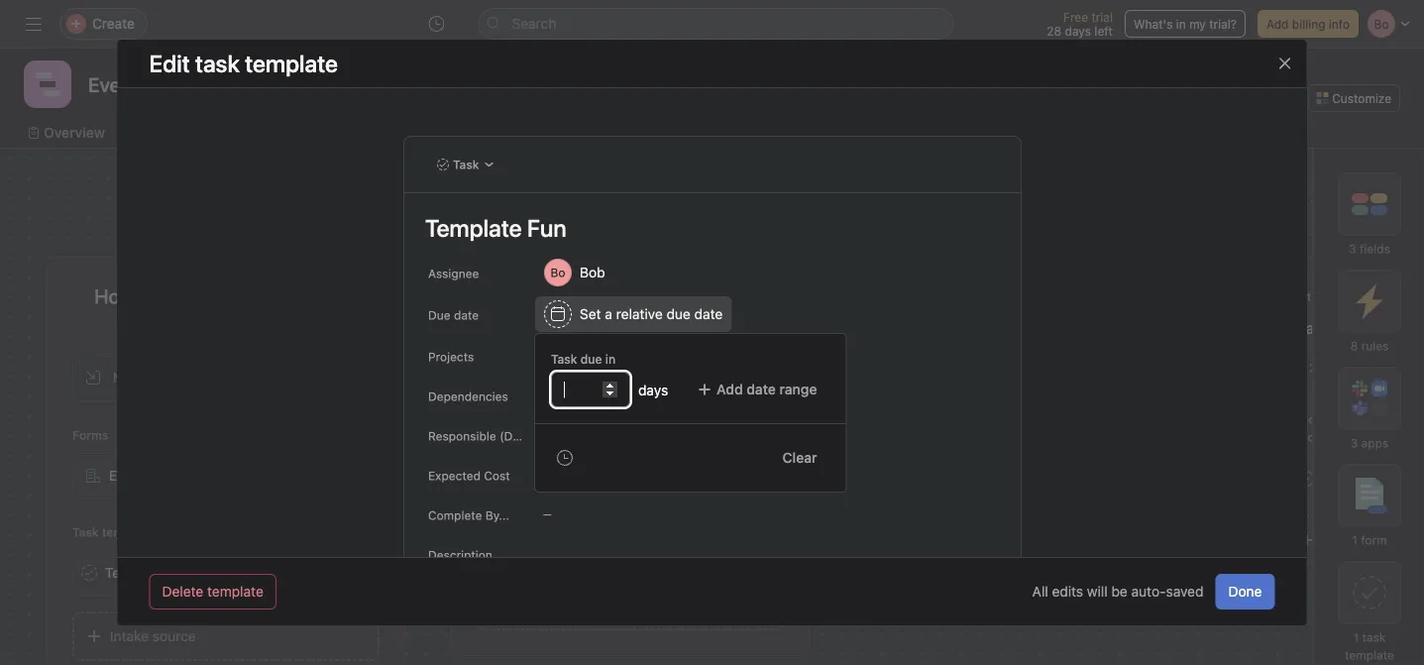 Task type: describe. For each thing, give the bounding box(es) containing it.
form
[[1361, 533, 1388, 547]]

section, for pre-event (1 month to go)
[[1029, 412, 1075, 426]]

section, for overview
[[624, 412, 670, 426]]

bo button
[[1134, 86, 1158, 110]]

fields
[[1360, 242, 1391, 256]]

rules
[[1362, 339, 1389, 353]]

this project?
[[171, 312, 281, 336]]

add billing info
[[1267, 17, 1350, 31]]

nearing event (2 we
[[1286, 319, 1425, 338]]

add to starred image
[[305, 76, 321, 92]]

due inside set a relative due date dropdown button
[[666, 306, 690, 322]]

nearing event (2 we button
[[1286, 310, 1425, 346]]

fun
[[168, 565, 191, 581]]

remove image
[[613, 265, 629, 281]]

responsible (department)
[[428, 429, 575, 443]]

set due time image
[[557, 450, 573, 466]]

1 for form
[[1353, 533, 1358, 547]]

saved
[[1166, 583, 1204, 600]]

how are tasks being added to this project?
[[94, 285, 358, 336]]

0 horizontal spatial due
[[581, 352, 602, 366]]

event for nearing
[[1348, 319, 1388, 338]]

2
[[1310, 361, 1317, 375]]

3 for 3 fields
[[1349, 242, 1357, 256]]

description
[[428, 548, 492, 562]]

to inside when tasks move to this section, what should happen automatically?
[[585, 412, 597, 426]]

28
[[1047, 24, 1062, 38]]

test
[[207, 467, 234, 484]]

edit task template
[[149, 50, 338, 77]]

expected
[[428, 469, 480, 483]]

add date range button
[[684, 372, 830, 407]]

delete template
[[162, 583, 264, 600]]

what's in my trial? button
[[1125, 10, 1246, 38]]

add for add dependencies
[[544, 389, 567, 402]]

are
[[139, 285, 168, 308]]

—
[[543, 509, 552, 520]]

1 for task
[[1354, 631, 1359, 644]]

when for nearing event (2 we
[[1290, 412, 1323, 426]]

move for overview
[[551, 412, 582, 426]]

template inside button
[[207, 583, 264, 600]]

add dependencies button
[[535, 382, 659, 409]]

set for set assignee
[[515, 474, 536, 491]]

when tasks move to this section, do this automatically:
[[885, 412, 1117, 444]]

1 incomplete task
[[501, 361, 598, 375]]

task for task
[[453, 158, 479, 172]]

relative
[[616, 306, 662, 322]]

files link
[[806, 122, 852, 144]]

workflow link
[[464, 122, 542, 144]]

template fun button
[[72, 550, 380, 596]]

projects
[[585, 349, 632, 363]]

complete inside button
[[943, 469, 1005, 486]]

0 vertical spatial task
[[575, 361, 598, 375]]

1 vertical spatial by...
[[485, 509, 509, 522]]

complete by...
[[428, 509, 509, 522]]

this for overview
[[600, 412, 621, 426]]

what
[[673, 412, 701, 426]]

(department)
[[499, 429, 575, 443]]

when for overview
[[481, 412, 514, 426]]

move for pre-event (1 month to go)
[[955, 412, 986, 426]]

when for pre-event (1 month to go)
[[885, 412, 918, 426]]

this for nearing event (2 we
[[1409, 412, 1425, 426]]

go)
[[1046, 319, 1070, 338]]

in inside button
[[1177, 17, 1186, 31]]

auto-
[[1132, 583, 1166, 600]]

due date
[[428, 308, 478, 322]]

add billing info button
[[1258, 10, 1359, 38]]

dependencies
[[428, 390, 508, 403]]

info
[[1329, 17, 1350, 31]]

pre-event (1 month to go)
[[881, 319, 1070, 338]]

responsible
[[428, 429, 496, 443]]

3 apps
[[1351, 436, 1389, 450]]

a
[[605, 306, 612, 322]]

add to projects
[[544, 349, 632, 363]]

task inside 1 task template
[[1363, 631, 1386, 644]]

incomplete for 2
[[1320, 361, 1382, 375]]

close image
[[1277, 56, 1293, 71]]

3 this from the left
[[1096, 412, 1117, 426]]

pre-event (1 month to go) button
[[881, 310, 1189, 346]]

move for nearing event (2 we
[[1360, 412, 1391, 426]]

add dependencies
[[544, 389, 651, 402]]

dashboard link
[[589, 122, 677, 144]]

when tasks move to this section, what should happen automatically?
[[481, 412, 743, 444]]

event planning test button
[[72, 453, 380, 499]]

we
[[1412, 319, 1425, 338]]

tasks for nearing event (2 we
[[1326, 412, 1357, 426]]

messages
[[717, 124, 783, 141]]

range
[[780, 381, 817, 398]]

clear
[[783, 450, 817, 466]]

— button
[[535, 501, 654, 528]]

set for set complete by...
[[918, 469, 939, 486]]

8 rules
[[1351, 339, 1389, 353]]

3 fields
[[1349, 242, 1391, 256]]

projects
[[428, 350, 474, 364]]

delete template button
[[149, 574, 276, 610]]

done button
[[1216, 574, 1275, 610]]

do
[[1078, 412, 1092, 426]]

trial
[[1092, 10, 1113, 24]]

being
[[224, 285, 274, 308]]

overview inside 'button'
[[477, 319, 546, 338]]

billing
[[1293, 17, 1326, 31]]

by... inside button
[[1009, 469, 1036, 486]]

(1
[[958, 319, 971, 338]]

dashboard
[[605, 124, 677, 141]]

share button
[[1225, 84, 1291, 112]]

expected cost
[[428, 469, 510, 483]]

this for pre-event (1 month to go)
[[1004, 412, 1025, 426]]

add for add to projects
[[544, 349, 567, 363]]

set assignee button
[[477, 458, 784, 508]]

edit
[[149, 50, 190, 77]]



Task type: vqa. For each thing, say whether or not it's contained in the screenshot.
Set a relative due date
yes



Task type: locate. For each thing, give the bounding box(es) containing it.
1 horizontal spatial template
[[1345, 648, 1395, 662]]

tasks up this project?
[[172, 285, 220, 308]]

Expected Cost text field
[[535, 457, 773, 493]]

tasks down the rules
[[1385, 361, 1415, 375]]

this inside when tasks move to this section, what should happen automatically?
[[600, 412, 621, 426]]

when inside when tasks move to this section, what should happen automatically?
[[481, 412, 514, 426]]

left
[[1095, 24, 1113, 38]]

messages link
[[701, 122, 783, 144]]

when up automatically:
[[885, 412, 918, 426]]

1 move from the left
[[551, 412, 582, 426]]

Template Name text field
[[416, 205, 997, 251]]

2 incomplete from the left
[[1320, 361, 1382, 375]]

date right "relative"
[[694, 306, 723, 322]]

section
[[1286, 289, 1329, 303]]

2 horizontal spatial date
[[747, 381, 776, 398]]

tasks for pre-event (1 month to go)
[[921, 412, 952, 426]]

when down 2
[[1290, 412, 1323, 426]]

overview up 1 incomplete task
[[477, 319, 546, 338]]

date inside button
[[747, 381, 776, 398]]

1 horizontal spatial task
[[1363, 631, 1386, 644]]

add up should
[[717, 381, 743, 398]]

2 horizontal spatial task
[[551, 352, 578, 366]]

task inside button
[[453, 158, 479, 172]]

event inside nearing event (2 we button
[[1348, 319, 1388, 338]]

my
[[1190, 17, 1206, 31]]

1 vertical spatial due
[[581, 352, 602, 366]]

add left billing
[[1267, 17, 1289, 31]]

to left the go)
[[1027, 319, 1042, 338]]

1 for incomplete
[[501, 361, 506, 375]]

date inside dropdown button
[[694, 306, 723, 322]]

in down overview 'button'
[[606, 352, 616, 366]]

complete
[[943, 469, 1005, 486], [428, 509, 482, 522]]

0 vertical spatial template
[[207, 583, 264, 600]]

this inside when tasks move to this
[[1409, 412, 1425, 426]]

task
[[453, 158, 479, 172], [551, 352, 578, 366], [72, 525, 99, 539]]

section, inside when tasks move to this section, what should happen automatically?
[[624, 412, 670, 426]]

this right do
[[1096, 412, 1117, 426]]

task
[[575, 361, 598, 375], [1363, 631, 1386, 644]]

1 this from the left
[[600, 412, 621, 426]]

8
[[1351, 339, 1358, 353]]

free trial 28 days left
[[1047, 10, 1113, 38]]

0 vertical spatial overview
[[44, 124, 105, 141]]

task up add dependencies button
[[575, 361, 598, 375]]

2 when from the left
[[885, 412, 918, 426]]

set down automatically:
[[918, 469, 939, 486]]

move inside when tasks move to this
[[1360, 412, 1391, 426]]

due
[[666, 306, 690, 322], [581, 352, 602, 366]]

1 vertical spatial 1
[[1353, 533, 1358, 547]]

task down form
[[1363, 631, 1386, 644]]

to down add dependencies
[[585, 412, 597, 426]]

date for due date
[[453, 308, 478, 322]]

move up automatically:
[[955, 412, 986, 426]]

to down 2 incomplete tasks
[[1394, 412, 1405, 426]]

event up "8 rules"
[[1348, 319, 1388, 338]]

incomplete down 8
[[1320, 361, 1382, 375]]

add to projects button
[[535, 342, 641, 370]]

0 vertical spatial task
[[453, 158, 479, 172]]

2 horizontal spatial move
[[1360, 412, 1391, 426]]

1 vertical spatial template
[[1345, 648, 1395, 662]]

2 event from the left
[[1348, 319, 1388, 338]]

to left "projects"
[[570, 349, 582, 363]]

1 vertical spatial 3
[[1351, 436, 1358, 450]]

tasks inside how are tasks being added to this project?
[[172, 285, 220, 308]]

0 horizontal spatial incomplete
[[510, 361, 572, 375]]

task for task templates
[[72, 525, 99, 539]]

3
[[1349, 242, 1357, 256], [1351, 436, 1358, 450]]

set inside dropdown button
[[579, 306, 601, 322]]

0 horizontal spatial overview
[[44, 124, 105, 141]]

set left a
[[579, 306, 601, 322]]

3 left apps
[[1351, 436, 1358, 450]]

assignee
[[540, 474, 596, 491]]

to inside how are tasks being added to this project?
[[340, 285, 358, 308]]

0 vertical spatial days
[[1065, 24, 1091, 38]]

incomplete
[[510, 361, 572, 375], [1320, 361, 1382, 375]]

happen
[[481, 430, 524, 444]]

files
[[822, 124, 852, 141]]

to
[[340, 285, 358, 308], [1027, 319, 1042, 338], [570, 349, 582, 363], [585, 412, 597, 426], [989, 412, 1001, 426], [1394, 412, 1405, 426]]

1 up dependencies
[[501, 361, 506, 375]]

add left "projects"
[[544, 349, 567, 363]]

task template
[[195, 50, 338, 77]]

this up set complete by... button
[[1004, 412, 1025, 426]]

when inside when tasks move to this section, do this automatically:
[[885, 412, 918, 426]]

automatically?
[[527, 430, 610, 444]]

bob button
[[535, 255, 638, 290]]

task left "projects"
[[551, 352, 578, 366]]

0 horizontal spatial move
[[551, 412, 582, 426]]

dependencies
[[570, 389, 651, 402]]

1 horizontal spatial complete
[[943, 469, 1005, 486]]

done
[[1229, 583, 1263, 600]]

add for add date range
[[717, 381, 743, 398]]

set right cost
[[515, 474, 536, 491]]

0 horizontal spatial days
[[638, 381, 668, 398]]

0 horizontal spatial when
[[481, 412, 514, 426]]

be
[[1112, 583, 1128, 600]]

section, left what
[[624, 412, 670, 426]]

section, left do
[[1029, 412, 1075, 426]]

delete
[[162, 583, 204, 600]]

move inside when tasks move to this section, do this automatically:
[[955, 412, 986, 426]]

tasks up 3 apps
[[1326, 412, 1357, 426]]

days inside free trial 28 days left
[[1065, 24, 1091, 38]]

2 section, from the left
[[1029, 412, 1075, 426]]

tasks inside when tasks move to this section, do this automatically:
[[921, 412, 952, 426]]

forms
[[72, 428, 108, 442]]

assignee
[[428, 267, 479, 281]]

0 horizontal spatial complete
[[428, 509, 482, 522]]

how
[[94, 285, 135, 308]]

0 horizontal spatial event
[[913, 319, 954, 338]]

1
[[501, 361, 506, 375], [1353, 533, 1358, 547], [1354, 631, 1359, 644]]

1 horizontal spatial incomplete
[[1320, 361, 1382, 375]]

0 vertical spatial 1
[[501, 361, 506, 375]]

calendar
[[382, 124, 441, 141]]

task for task due in
[[551, 352, 578, 366]]

bo
[[1138, 91, 1153, 105]]

tasks inside when tasks move to this
[[1326, 412, 1357, 426]]

2 this from the left
[[1004, 412, 1025, 426]]

event
[[109, 467, 145, 484]]

1 horizontal spatial event
[[1348, 319, 1388, 338]]

2 vertical spatial task
[[72, 525, 99, 539]]

template
[[207, 583, 264, 600], [1345, 648, 1395, 662]]

2 horizontal spatial set
[[918, 469, 939, 486]]

when inside when tasks move to this
[[1290, 412, 1323, 426]]

0 vertical spatial complete
[[943, 469, 1005, 486]]

1 horizontal spatial date
[[694, 306, 723, 322]]

planning
[[149, 467, 204, 484]]

tasks up automatically:
[[921, 412, 952, 426]]

0 vertical spatial due
[[666, 306, 690, 322]]

0 vertical spatial by...
[[1009, 469, 1036, 486]]

3 move from the left
[[1360, 412, 1391, 426]]

date left the range
[[747, 381, 776, 398]]

will
[[1087, 583, 1108, 600]]

by... down when tasks move to this section, do this automatically: at right
[[1009, 469, 1036, 486]]

set assignee
[[515, 474, 596, 491]]

set a relative due date button
[[535, 296, 731, 332]]

calendar link
[[366, 122, 441, 144]]

1 down '1 form'
[[1354, 631, 1359, 644]]

set complete by...
[[918, 469, 1036, 486]]

1 left form
[[1353, 533, 1358, 547]]

add down 1 incomplete task
[[544, 389, 567, 402]]

task button
[[428, 151, 504, 178]]

1 event from the left
[[913, 319, 954, 338]]

2 horizontal spatial when
[[1290, 412, 1323, 426]]

3 when from the left
[[1290, 412, 1323, 426]]

move up automatically?
[[551, 412, 582, 426]]

1 horizontal spatial in
[[1177, 17, 1186, 31]]

None text field
[[83, 66, 267, 102]]

set a relative due date
[[579, 306, 723, 322]]

share
[[1250, 91, 1282, 105]]

(2
[[1392, 319, 1408, 338]]

date for add date range
[[747, 381, 776, 398]]

by...
[[1009, 469, 1036, 486], [485, 509, 509, 522]]

1 horizontal spatial task
[[453, 158, 479, 172]]

1 horizontal spatial set
[[579, 306, 601, 322]]

2 move from the left
[[955, 412, 986, 426]]

section,
[[624, 412, 670, 426], [1029, 412, 1075, 426]]

complete down the expected
[[428, 509, 482, 522]]

days
[[1065, 24, 1091, 38], [638, 381, 668, 398]]

due
[[428, 308, 450, 322]]

automatically:
[[885, 430, 966, 444]]

1 horizontal spatial overview
[[477, 319, 546, 338]]

overview down "timeline" icon
[[44, 124, 105, 141]]

incomplete for 1
[[510, 361, 572, 375]]

1 vertical spatial complete
[[428, 509, 482, 522]]

to right added
[[340, 285, 358, 308]]

when up "responsible (department)"
[[481, 412, 514, 426]]

to up the set complete by...
[[989, 412, 1001, 426]]

added
[[279, 285, 335, 308]]

pre-
[[881, 319, 913, 338]]

trial?
[[1210, 17, 1237, 31]]

due right "relative"
[[666, 306, 690, 322]]

workflow
[[480, 124, 542, 141]]

add for add billing info
[[1267, 17, 1289, 31]]

1 horizontal spatial section,
[[1029, 412, 1075, 426]]

0 horizontal spatial task
[[72, 525, 99, 539]]

0 vertical spatial 3
[[1349, 242, 1357, 256]]

0 horizontal spatial set
[[515, 474, 536, 491]]

all edits will be auto-saved
[[1033, 583, 1204, 600]]

this down 2 incomplete tasks
[[1409, 412, 1425, 426]]

1 vertical spatial overview
[[477, 319, 546, 338]]

1 vertical spatial task
[[551, 352, 578, 366]]

template
[[105, 565, 164, 581]]

1 inside 1 task template
[[1354, 631, 1359, 644]]

in
[[1177, 17, 1186, 31], [606, 352, 616, 366]]

move inside when tasks move to this section, what should happen automatically?
[[551, 412, 582, 426]]

1 vertical spatial in
[[606, 352, 616, 366]]

timeline image
[[36, 72, 59, 96]]

search list box
[[478, 8, 954, 40]]

1 task template
[[1345, 631, 1395, 662]]

to inside when tasks move to this
[[1394, 412, 1405, 426]]

1 horizontal spatial move
[[955, 412, 986, 426]]

1 incomplete from the left
[[510, 361, 572, 375]]

due up add dependencies button
[[581, 352, 602, 366]]

complete down when tasks move to this section, do this automatically: at right
[[943, 469, 1005, 486]]

0 horizontal spatial template
[[207, 583, 264, 600]]

template fun
[[105, 565, 191, 581]]

0 horizontal spatial task
[[575, 361, 598, 375]]

by... down cost
[[485, 509, 509, 522]]

what's in my trial?
[[1134, 17, 1237, 31]]

event for pre-
[[913, 319, 954, 338]]

1 section, from the left
[[624, 412, 670, 426]]

in left my
[[1177, 17, 1186, 31]]

search
[[512, 15, 557, 32]]

1 vertical spatial days
[[638, 381, 668, 398]]

1 form
[[1353, 533, 1388, 547]]

when
[[481, 412, 514, 426], [885, 412, 918, 426], [1290, 412, 1323, 426]]

None number field
[[551, 372, 631, 407]]

0 vertical spatial in
[[1177, 17, 1186, 31]]

task due in
[[551, 352, 616, 366]]

task templates
[[72, 525, 159, 539]]

0 horizontal spatial section,
[[624, 412, 670, 426]]

1 horizontal spatial when
[[885, 412, 918, 426]]

3 left fields
[[1349, 242, 1357, 256]]

date right due
[[453, 308, 478, 322]]

edits
[[1052, 583, 1084, 600]]

to inside when tasks move to this section, do this automatically:
[[989, 412, 1001, 426]]

0 horizontal spatial by...
[[485, 509, 509, 522]]

should
[[705, 412, 743, 426]]

3 for 3 apps
[[1351, 436, 1358, 450]]

event left (1
[[913, 319, 954, 338]]

tasks for overview
[[517, 412, 548, 426]]

apps
[[1362, 436, 1389, 450]]

tasks up "(department)"
[[517, 412, 548, 426]]

section, inside when tasks move to this section, do this automatically:
[[1029, 412, 1075, 426]]

1 when from the left
[[481, 412, 514, 426]]

set for set a relative due date
[[579, 306, 601, 322]]

task down workflow link
[[453, 158, 479, 172]]

move up apps
[[1360, 412, 1391, 426]]

task left templates
[[72, 525, 99, 539]]

bob
[[579, 264, 605, 281]]

0 horizontal spatial in
[[606, 352, 616, 366]]

incomplete up add dependencies button
[[510, 361, 572, 375]]

1 horizontal spatial by...
[[1009, 469, 1036, 486]]

this down dependencies on the left of page
[[600, 412, 621, 426]]

1 horizontal spatial due
[[666, 306, 690, 322]]

tasks inside when tasks move to this section, what should happen automatically?
[[517, 412, 548, 426]]

2 vertical spatial 1
[[1354, 631, 1359, 644]]

event inside pre-event (1 month to go) button
[[913, 319, 954, 338]]

clear button
[[770, 440, 830, 476]]

4 this from the left
[[1409, 412, 1425, 426]]

free
[[1064, 10, 1089, 24]]

0 horizontal spatial date
[[453, 308, 478, 322]]

1 vertical spatial task
[[1363, 631, 1386, 644]]

1 horizontal spatial days
[[1065, 24, 1091, 38]]

add date range
[[717, 381, 817, 398]]



